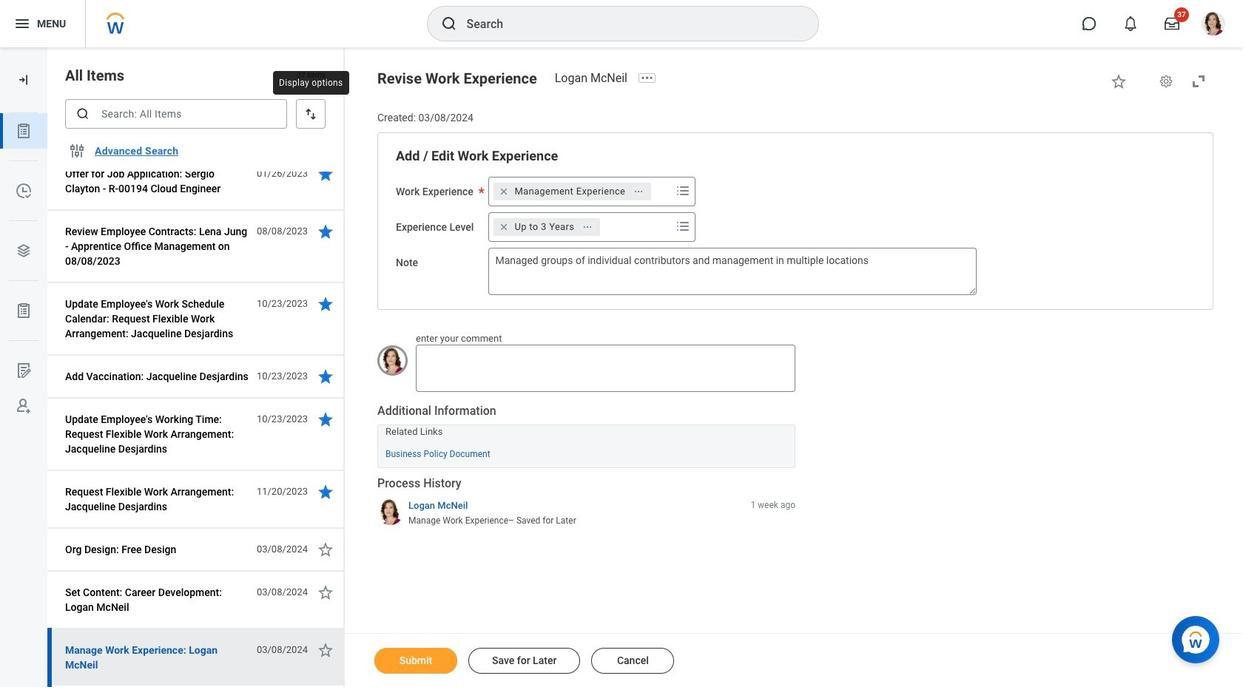 Task type: locate. For each thing, give the bounding box(es) containing it.
perspective image
[[15, 242, 33, 260]]

2 prompts image from the top
[[675, 217, 692, 235]]

profile logan mcneil image
[[1202, 12, 1226, 39]]

up to 3 years, press delete to clear value. option
[[494, 218, 601, 236]]

search image inside item list element
[[76, 107, 90, 121]]

fullscreen image
[[1190, 73, 1208, 90]]

2 star image from the top
[[317, 295, 335, 313]]

clipboard image down "transformation import" "image"
[[15, 122, 33, 140]]

1 vertical spatial clipboard image
[[15, 302, 33, 320]]

None text field
[[416, 345, 796, 392]]

logan mcneil element
[[555, 71, 637, 85]]

0 horizontal spatial search image
[[76, 107, 90, 121]]

related actions image
[[583, 222, 593, 232]]

1 star image from the top
[[317, 223, 335, 241]]

user plus image
[[15, 398, 33, 415]]

group
[[396, 147, 1195, 295]]

up to 3 years element
[[515, 220, 575, 234]]

0 vertical spatial search image
[[440, 15, 458, 33]]

1 vertical spatial search image
[[76, 107, 90, 121]]

star image
[[317, 223, 335, 241], [317, 295, 335, 313], [317, 368, 335, 386], [317, 411, 335, 429], [317, 584, 335, 602]]

Search Workday  search field
[[467, 7, 788, 40]]

star image
[[1110, 73, 1128, 90], [317, 165, 335, 183], [317, 483, 335, 501], [317, 541, 335, 559], [317, 642, 335, 660]]

2 clipboard image from the top
[[15, 302, 33, 320]]

1 vertical spatial prompts image
[[675, 217, 692, 235]]

sort image
[[303, 107, 318, 121]]

additional information region
[[378, 404, 796, 469]]

search image
[[440, 15, 458, 33], [76, 107, 90, 121]]

prompts image
[[675, 182, 692, 200], [675, 217, 692, 235]]

1 prompts image from the top
[[675, 182, 692, 200]]

clock check image
[[15, 182, 33, 200]]

inbox large image
[[1165, 16, 1180, 31]]

x small image
[[497, 184, 512, 199]]

list
[[0, 113, 47, 424]]

clipboard image
[[15, 122, 33, 140], [15, 302, 33, 320]]

prompts image for management experience, press delete to clear value. option
[[675, 182, 692, 200]]

related actions image
[[634, 186, 644, 197]]

prompts image for up to 3 years, press delete to clear value. option
[[675, 217, 692, 235]]

clipboard image up rename image
[[15, 302, 33, 320]]

0 vertical spatial clipboard image
[[15, 122, 33, 140]]

configure image
[[68, 142, 86, 160]]

None text field
[[489, 248, 977, 295]]

tooltip
[[269, 67, 354, 99]]

0 vertical spatial prompts image
[[675, 182, 692, 200]]

employee's photo (logan mcneil) image
[[378, 346, 408, 376]]

process history region
[[378, 476, 796, 532]]

1 clipboard image from the top
[[15, 122, 33, 140]]



Task type: describe. For each thing, give the bounding box(es) containing it.
notifications large image
[[1124, 16, 1138, 31]]

3 star image from the top
[[317, 368, 335, 386]]

rename image
[[15, 362, 33, 380]]

item list element
[[47, 0, 345, 688]]

5 star image from the top
[[317, 584, 335, 602]]

gear image
[[1159, 74, 1174, 89]]

justify image
[[13, 15, 31, 33]]

x small image
[[497, 220, 512, 234]]

4 star image from the top
[[317, 411, 335, 429]]

management experience element
[[515, 185, 626, 198]]

action bar region
[[345, 634, 1244, 688]]

Search: All Items text field
[[65, 99, 287, 129]]

transformation import image
[[16, 73, 31, 87]]

1 horizontal spatial search image
[[440, 15, 458, 33]]

management experience, press delete to clear value. option
[[494, 183, 652, 200]]



Task type: vqa. For each thing, say whether or not it's contained in the screenshot.
"clock check" icon
yes



